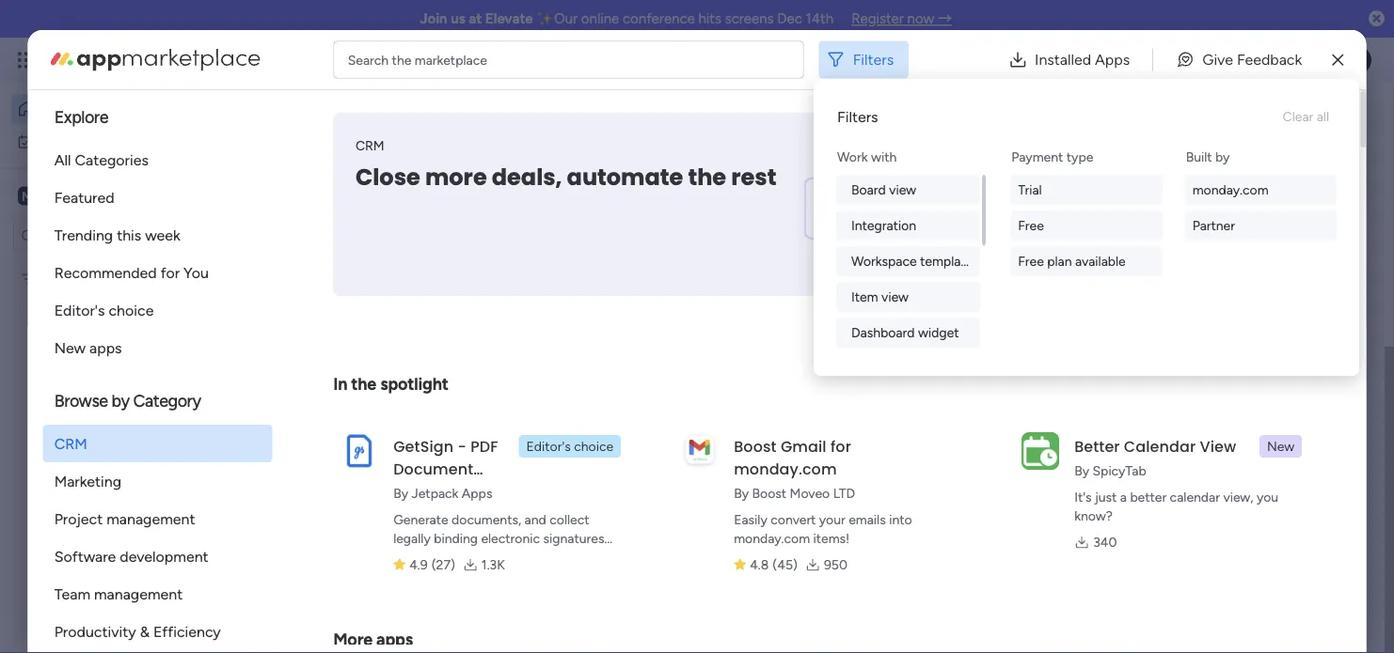 Task type: locate. For each thing, give the bounding box(es) containing it.
0 vertical spatial crm
[[355, 137, 384, 153]]

work
[[837, 149, 868, 165]]

0 horizontal spatial for
[[161, 264, 180, 282]]

software
[[54, 548, 116, 566]]

the right in
[[351, 374, 376, 395]]

0 vertical spatial explore
[[54, 107, 108, 127]]

ready-
[[1095, 121, 1139, 139]]

0 horizontal spatial app logo image
[[340, 433, 378, 470]]

0 vertical spatial and
[[1194, 389, 1216, 405]]

0 horizontal spatial crm
[[54, 435, 87, 453]]

2 vertical spatial management
[[94, 586, 183, 604]]

0 vertical spatial project
[[44, 271, 87, 287]]

crm up the marketing at left bottom
[[54, 435, 87, 453]]

binding
[[433, 531, 477, 547]]

1 vertical spatial work
[[63, 134, 91, 150]]

easily convert your emails into monday.com items!
[[733, 512, 912, 547]]

templates right built
[[1218, 163, 1286, 180]]

it's
[[1074, 490, 1091, 506]]

1 horizontal spatial apps
[[376, 630, 412, 651]]

project
[[44, 271, 87, 287], [54, 510, 103, 528]]

join
[[420, 10, 447, 27], [1158, 458, 1184, 474]]

1 vertical spatial new
[[1267, 439, 1294, 455]]

1 horizontal spatial learn
[[1158, 389, 1191, 405]]

trial button
[[1011, 175, 1163, 205]]

1 vertical spatial filters
[[837, 108, 878, 126]]

learn
[[1084, 223, 1121, 241], [1158, 389, 1191, 405]]

explore down "made"
[[1164, 163, 1215, 180]]

the right plans
[[392, 52, 411, 68]]

new
[[54, 339, 86, 357], [1267, 439, 1294, 455]]

0 horizontal spatial new
[[54, 339, 86, 357]]

0 vertical spatial for
[[161, 264, 180, 282]]

0 vertical spatial workspace image
[[322, 113, 367, 158]]

project inside list box
[[44, 271, 87, 287]]

app logo image for by jetpack apps
[[340, 433, 378, 470]]

view right item
[[882, 289, 909, 305]]

with right work at the right of page
[[871, 149, 897, 165]]

1 vertical spatial join
[[1158, 458, 1184, 474]]

free down trial
[[1018, 218, 1044, 234]]

2 app logo image from the left
[[1021, 433, 1059, 470]]

1 horizontal spatial a
[[1187, 458, 1194, 474]]

project for project management
[[44, 271, 87, 287]]

editor's choice
[[54, 302, 154, 319], [526, 439, 613, 455]]

1 horizontal spatial join
[[1158, 458, 1184, 474]]

apps right notifications icon
[[1095, 51, 1130, 69]]

apps
[[1095, 51, 1130, 69], [461, 486, 492, 502]]

editor's choice up the "collect"
[[526, 439, 613, 455]]

choice
[[109, 302, 154, 319], [574, 439, 613, 455]]

project for project management
[[54, 510, 103, 528]]

widget
[[918, 325, 959, 341]]

efficiency
[[153, 623, 221, 641]]

main workspace down all categories
[[43, 187, 154, 205]]

new up the walkthrough
[[1267, 439, 1294, 455]]

by for by jetpack apps
[[393, 486, 408, 502]]

0 vertical spatial free
[[1018, 218, 1044, 234]]

main workspace up more
[[380, 115, 502, 135]]

1 horizontal spatial choice
[[574, 439, 613, 455]]

for right gmail
[[830, 436, 851, 457]]

work up the all
[[63, 134, 91, 150]]

editor's up new apps
[[54, 302, 105, 319]]

1 vertical spatial boost
[[733, 436, 776, 457]]

& left efficiency on the bottom left of page
[[140, 623, 150, 641]]

0 vertical spatial new
[[54, 339, 86, 357]]

0 horizontal spatial your
[[494, 550, 520, 566]]

category
[[133, 391, 201, 412]]

management for team management
[[94, 586, 183, 604]]

Search in workspace field
[[40, 226, 157, 247]]

by right built
[[1216, 149, 1230, 165]]

component image
[[380, 141, 396, 158]]

1 horizontal spatial editor's choice
[[526, 439, 613, 455]]

1 horizontal spatial with
[[1311, 99, 1340, 116]]

0 vertical spatial &
[[1125, 223, 1135, 241]]

templates down workflow
[[1180, 121, 1248, 139]]

app logo image for by spicytab
[[1021, 433, 1059, 470]]

register now → link
[[852, 10, 952, 27]]

boost for your
[[1095, 99, 1134, 116]]

boost your workflow in minutes with ready-made templates
[[1095, 99, 1340, 139]]

the left rest
[[688, 162, 726, 193]]

0 horizontal spatial explore
[[54, 107, 108, 127]]

choice down management
[[109, 302, 154, 319]]

available
[[1075, 254, 1126, 270]]

boost
[[1095, 99, 1134, 116], [733, 436, 776, 457], [752, 486, 786, 502]]

installed apps button
[[994, 41, 1145, 79]]

1 horizontal spatial get
[[1219, 389, 1239, 405]]

marketplace
[[415, 52, 487, 68]]

free for free plan available
[[1018, 254, 1044, 270]]

(45)
[[772, 557, 797, 573]]

1 app logo image from the left
[[340, 433, 378, 470]]

see plans
[[329, 52, 386, 68]]

1 horizontal spatial crm
[[355, 137, 384, 153]]

1 horizontal spatial main
[[380, 115, 416, 135]]

by up easily
[[733, 486, 748, 502]]

0 horizontal spatial and
[[524, 512, 546, 528]]

a right 'just'
[[1120, 490, 1127, 506]]

1 free from the top
[[1018, 218, 1044, 234]]

2 horizontal spatial your
[[1138, 99, 1168, 116]]

the inside crm close more deals, automate the rest
[[688, 162, 726, 193]]

free inside button
[[1018, 254, 1044, 270]]

editor's
[[54, 302, 105, 319], [526, 439, 570, 455]]

and
[[1194, 389, 1216, 405], [524, 512, 546, 528]]

boost left gmail
[[733, 436, 776, 457]]

2 horizontal spatial the
[[688, 162, 726, 193]]

& up the available
[[1125, 223, 1135, 241]]

0 vertical spatial filters
[[853, 51, 894, 69]]

all categories
[[54, 151, 149, 169]]

in the spotlight
[[333, 374, 448, 395]]

get down center
[[1219, 389, 1239, 405]]

join left "us"
[[420, 10, 447, 27]]

main up component icon at the top left of the page
[[380, 115, 416, 135]]

✨
[[537, 10, 551, 27]]

and down center
[[1194, 389, 1216, 405]]

boost inside boost your workflow in minutes with ready-made templates
[[1095, 99, 1134, 116]]

join up watch
[[1158, 458, 1184, 474]]

1 horizontal spatial the
[[392, 52, 411, 68]]

a for join
[[1187, 458, 1194, 474]]

1 vertical spatial project
[[54, 510, 103, 528]]

& for productivity
[[140, 623, 150, 641]]

started
[[1208, 278, 1251, 294]]

hits
[[698, 10, 722, 27]]

boost up "ready-"
[[1095, 99, 1134, 116]]

banner logo image
[[950, 113, 1293, 296]]

crm for crm close more deals, automate the rest
[[355, 137, 384, 153]]

0 vertical spatial choice
[[109, 302, 154, 319]]

by inside boost gmail for monday.com by boost moveo ltd
[[733, 486, 748, 502]]

board view
[[851, 182, 916, 198]]

crm inside crm close more deals, automate the rest
[[355, 137, 384, 153]]

1 horizontal spatial and
[[1194, 389, 1216, 405]]

view
[[889, 182, 916, 198], [882, 289, 909, 305]]

free for free
[[1018, 218, 1044, 234]]

dapulse x slim image
[[1332, 48, 1344, 71]]

notifications image
[[1064, 51, 1083, 70]]

0 horizontal spatial the
[[351, 374, 376, 395]]

help image
[[1276, 51, 1295, 70]]

0 horizontal spatial join
[[420, 10, 447, 27]]

0 vertical spatial editor's choice
[[54, 302, 154, 319]]

1 horizontal spatial &
[[1125, 223, 1135, 241]]

boost up easily
[[752, 486, 786, 502]]

0 vertical spatial your
[[1138, 99, 1168, 116]]

1 vertical spatial free
[[1018, 254, 1044, 270]]

1 horizontal spatial editor's
[[526, 439, 570, 455]]

your up "made"
[[1138, 99, 1168, 116]]

search everything image
[[1234, 51, 1253, 70]]

app logo image
[[340, 433, 378, 470], [1021, 433, 1059, 470], [681, 433, 718, 470]]

collect
[[549, 512, 589, 528]]

templates inside boost your workflow in minutes with ready-made templates
[[1180, 121, 1248, 139]]

workspace selection element
[[18, 185, 157, 209]]

0 vertical spatial main
[[380, 115, 416, 135]]

1 vertical spatial view
[[882, 289, 909, 305]]

0 vertical spatial apps
[[89, 339, 122, 357]]

2 free from the top
[[1018, 254, 1044, 270]]

1 vertical spatial with
[[871, 149, 897, 165]]

monday.com inside button
[[1193, 182, 1269, 198]]

apps marketplace image
[[50, 48, 260, 71]]

1 vertical spatial explore
[[1164, 163, 1215, 180]]

browse by category
[[54, 391, 201, 412]]

1 horizontal spatial your
[[819, 512, 845, 528]]

give feedback
[[1203, 51, 1302, 69]]

0 vertical spatial join
[[420, 10, 447, 27]]

project up software
[[54, 510, 103, 528]]

0 horizontal spatial main workspace
[[43, 187, 154, 205]]

monday.com button
[[1185, 175, 1337, 205]]

my work
[[41, 134, 91, 150]]

for left you
[[161, 264, 180, 282]]

0 vertical spatial view
[[889, 182, 916, 198]]

apps up documents,
[[461, 486, 492, 502]]

template
[[920, 254, 973, 270]]

1 horizontal spatial for
[[830, 436, 851, 457]]

explore for explore
[[54, 107, 108, 127]]

view for item view
[[882, 289, 909, 305]]

option
[[0, 262, 240, 266]]

1 horizontal spatial work
[[152, 49, 186, 71]]

work right "monday"
[[152, 49, 186, 71]]

boost gmail for monday.com by boost moveo ltd
[[733, 436, 855, 502]]

view right board
[[889, 182, 916, 198]]

view inside board view button
[[889, 182, 916, 198]]

m left component icon at the top left of the page
[[335, 122, 354, 149]]

and inside help center learn and get support
[[1194, 389, 1216, 405]]

learn up the available
[[1084, 223, 1121, 241]]

1 vertical spatial main workspace
[[43, 187, 154, 205]]

view inside item view button
[[882, 289, 909, 305]]

explore inside button
[[1164, 163, 1215, 180]]

a left live
[[1200, 480, 1206, 496]]

boost for gmail
[[733, 436, 776, 457]]

calendar
[[1124, 436, 1195, 457]]

0 vertical spatial work
[[152, 49, 186, 71]]

1 horizontal spatial by
[[1216, 149, 1230, 165]]

by right the browse
[[112, 391, 129, 412]]

2 horizontal spatial by
[[1074, 463, 1089, 479]]

explore up my work
[[54, 107, 108, 127]]

more
[[333, 630, 372, 651]]

view for board view
[[889, 182, 916, 198]]

1 vertical spatial editor's choice
[[526, 439, 613, 455]]

new for new
[[1267, 439, 1294, 455]]

0 vertical spatial main workspace
[[380, 115, 502, 135]]

2 horizontal spatial a
[[1200, 480, 1206, 496]]

choice up the "collect"
[[574, 439, 613, 455]]

0 horizontal spatial learn
[[1084, 223, 1121, 241]]

0 horizontal spatial by
[[112, 391, 129, 412]]

apps right more
[[376, 630, 412, 651]]

items!
[[813, 531, 849, 547]]

workspace image left featured
[[18, 186, 37, 207]]

know?
[[1074, 509, 1112, 524]]

search
[[348, 52, 389, 68]]

a up watch
[[1187, 458, 1194, 474]]

0 horizontal spatial by
[[393, 486, 408, 502]]

1 vertical spatial the
[[688, 162, 726, 193]]

monday.com down explore templates
[[1193, 182, 1269, 198]]

project management list box
[[0, 260, 240, 549]]

marketing
[[54, 473, 121, 491]]

your down electronic
[[494, 550, 520, 566]]

and up electronic
[[524, 512, 546, 528]]

home button
[[11, 94, 202, 124]]

0 vertical spatial templates
[[1180, 121, 1248, 139]]

free inside button
[[1018, 218, 1044, 234]]

2 vertical spatial the
[[351, 374, 376, 395]]

new up the browse
[[54, 339, 86, 357]]

your
[[1138, 99, 1168, 116], [819, 512, 845, 528], [494, 550, 520, 566]]

online
[[581, 10, 619, 27]]

workspace image
[[322, 113, 367, 158], [18, 186, 37, 207]]

1 vertical spatial main
[[43, 187, 76, 205]]

m left featured
[[22, 188, 33, 204]]

center
[[1190, 368, 1229, 384]]

0 horizontal spatial workspace image
[[18, 186, 37, 207]]

&
[[1125, 223, 1135, 241], [140, 623, 150, 641]]

for inside boost gmail for monday.com by boost moveo ltd
[[830, 436, 851, 457]]

1 vertical spatial your
[[819, 512, 845, 528]]

home
[[43, 101, 79, 117]]

apps for more apps
[[376, 630, 412, 651]]

0 horizontal spatial main
[[43, 187, 76, 205]]

0 horizontal spatial apps
[[89, 339, 122, 357]]

filters up work at the right of page
[[837, 108, 878, 126]]

legally
[[393, 531, 430, 547]]

work
[[152, 49, 186, 71], [63, 134, 91, 150]]

1 vertical spatial templates
[[1218, 163, 1286, 180]]

workspace down 'categories'
[[80, 187, 154, 205]]

1 horizontal spatial main workspace
[[380, 115, 502, 135]]

0 vertical spatial workspace
[[421, 115, 502, 135]]

main down the all
[[43, 187, 76, 205]]

apps up "browse by category"
[[89, 339, 122, 357]]

recommended for you
[[54, 264, 209, 282]]

your up items!
[[819, 512, 845, 528]]

1 vertical spatial m
[[22, 188, 33, 204]]

free
[[1018, 218, 1044, 234], [1018, 254, 1044, 270]]

1 horizontal spatial by
[[733, 486, 748, 502]]

workspace image left component icon at the top left of the page
[[322, 113, 367, 158]]

monday.com inside boost gmail for monday.com by boost moveo ltd
[[733, 459, 837, 480]]

more
[[425, 162, 487, 193]]

0 vertical spatial the
[[392, 52, 411, 68]]

learn down help
[[1158, 389, 1191, 405]]

filters button
[[819, 41, 909, 79]]

0 vertical spatial management
[[190, 49, 292, 71]]

work for my
[[63, 134, 91, 150]]

by for browse
[[112, 391, 129, 412]]

monday.com down gmail
[[733, 459, 837, 480]]

0 vertical spatial by
[[1216, 149, 1230, 165]]

clear all
[[1283, 109, 1329, 125]]

0 vertical spatial m
[[335, 122, 354, 149]]

all
[[54, 151, 71, 169]]

0 vertical spatial with
[[1311, 99, 1340, 116]]

view,
[[1223, 490, 1253, 506]]

monday.com inside easily convert your emails into monday.com items!
[[733, 531, 810, 547]]

0 horizontal spatial &
[[140, 623, 150, 641]]

your inside easily convert your emails into monday.com items!
[[819, 512, 845, 528]]

work for monday
[[152, 49, 186, 71]]

filters down register
[[853, 51, 894, 69]]

main workspace
[[380, 115, 502, 135], [43, 187, 154, 205]]

editor's choice down project management
[[54, 302, 154, 319]]

1 vertical spatial apps
[[376, 630, 412, 651]]

project management
[[44, 271, 168, 287]]

workspace up more
[[421, 115, 502, 135]]

0 horizontal spatial m
[[22, 188, 33, 204]]

by up the it's
[[1074, 463, 1089, 479]]

register now →
[[852, 10, 952, 27]]

monday.com up 4.8 (45)
[[733, 531, 810, 547]]

more apps
[[333, 630, 412, 651]]

moveo
[[789, 486, 830, 502]]

work with
[[837, 149, 897, 165]]

→
[[938, 10, 952, 27]]

editor's up the "collect"
[[526, 439, 570, 455]]

templates inside button
[[1218, 163, 1286, 180]]

free left plan
[[1018, 254, 1044, 270]]

apps
[[89, 339, 122, 357], [376, 630, 412, 651]]

development
[[120, 548, 209, 566]]

effortlessly
[[393, 550, 459, 566]]

4.9
[[409, 557, 427, 573]]

work inside button
[[63, 134, 91, 150]]

from
[[462, 550, 490, 566]]

by up generate
[[393, 486, 408, 502]]

get left inspired
[[1138, 223, 1161, 241]]

monday.com down signatures
[[523, 550, 599, 566]]

with right minutes
[[1311, 99, 1340, 116]]

project down trending at the top of the page
[[44, 271, 87, 287]]

minutes
[[1253, 99, 1307, 116]]

crm up close
[[355, 137, 384, 153]]

item view
[[851, 289, 909, 305]]

apps for new apps
[[89, 339, 122, 357]]

1 vertical spatial crm
[[54, 435, 87, 453]]

by jetpack apps
[[393, 486, 492, 502]]



Task type: vqa. For each thing, say whether or not it's contained in the screenshot.
list arrow image
no



Task type: describe. For each thing, give the bounding box(es) containing it.
our
[[554, 10, 578, 27]]

workspace template button
[[836, 246, 980, 277]]

productivity & efficiency
[[54, 623, 221, 641]]

close
[[355, 162, 420, 193]]

conference
[[623, 10, 695, 27]]

4.8
[[749, 557, 768, 573]]

all
[[1317, 109, 1329, 125]]

deals,
[[491, 162, 562, 193]]

2 vertical spatial boost
[[752, 486, 786, 502]]

partner
[[1193, 218, 1235, 234]]

workflow
[[1172, 99, 1234, 116]]

generate
[[393, 512, 448, 528]]

workspace
[[851, 254, 917, 270]]

free plan available
[[1018, 254, 1126, 270]]

my
[[41, 134, 59, 150]]

your inside "generate documents, and collect legally binding electronic signatures effortlessly from your monday.com boards"
[[494, 550, 520, 566]]

team management
[[54, 586, 183, 604]]

the for marketplace
[[392, 52, 411, 68]]

plan
[[1047, 254, 1072, 270]]

software development
[[54, 548, 209, 566]]

trending
[[54, 226, 113, 244]]

1 vertical spatial apps
[[461, 486, 492, 502]]

made
[[1139, 121, 1177, 139]]

1 vertical spatial workspace image
[[18, 186, 37, 207]]

by for built
[[1216, 149, 1230, 165]]

3 app logo image from the left
[[681, 433, 718, 470]]

clear
[[1283, 109, 1314, 125]]

browse
[[54, 391, 108, 412]]

item view button
[[836, 282, 980, 312]]

better
[[1074, 436, 1120, 457]]

learn & get inspired
[[1084, 223, 1219, 241]]

a for watch
[[1200, 480, 1206, 496]]

4.8 (45)
[[749, 557, 797, 573]]

installed apps
[[1035, 51, 1130, 69]]

getting
[[1158, 278, 1205, 294]]

new for new apps
[[54, 339, 86, 357]]

give
[[1203, 51, 1233, 69]]

with inside boost your workflow in minutes with ready-made templates
[[1311, 99, 1340, 116]]

crm close more deals, automate the rest
[[355, 137, 776, 193]]

view
[[1199, 436, 1236, 457]]

convert
[[770, 512, 816, 528]]

1 horizontal spatial m
[[335, 122, 354, 149]]

dashboard
[[851, 325, 915, 341]]

1 vertical spatial choice
[[574, 439, 613, 455]]

team
[[54, 586, 90, 604]]

crm for crm
[[54, 435, 87, 453]]

by for by spicytab
[[1074, 463, 1089, 479]]

getting started
[[1158, 278, 1251, 294]]

gmail
[[780, 436, 826, 457]]

clear all button
[[1275, 102, 1337, 132]]

free plan available button
[[1011, 246, 1163, 277]]

dashboard widget
[[851, 325, 959, 341]]

1 horizontal spatial workspace image
[[322, 113, 367, 158]]

monday
[[84, 49, 148, 71]]

calendar
[[1170, 490, 1220, 506]]

trial
[[1018, 182, 1042, 198]]

dec
[[777, 10, 802, 27]]

1 vertical spatial workspace
[[80, 187, 154, 205]]

you
[[184, 264, 209, 282]]

m inside workspace selection element
[[22, 188, 33, 204]]

inbox image
[[1105, 51, 1124, 70]]

explore templates
[[1164, 163, 1286, 180]]

screens
[[725, 10, 774, 27]]

feedback
[[1237, 51, 1302, 69]]

and inside "generate documents, and collect legally binding electronic signatures effortlessly from your monday.com boards"
[[524, 512, 546, 528]]

project management
[[54, 510, 195, 528]]

& for learn
[[1125, 223, 1135, 241]]

your inside boost your workflow in minutes with ready-made templates
[[1138, 99, 1168, 116]]

board view button
[[836, 175, 980, 205]]

register
[[852, 10, 904, 27]]

dashboard widget button
[[836, 318, 980, 348]]

it's just a better calendar view, you know?
[[1074, 490, 1278, 524]]

documents,
[[451, 512, 521, 528]]

a inside it's just a better calendar view, you know?
[[1120, 490, 1127, 506]]

join for join us at elevate ✨ our online conference hits screens dec 14th
[[420, 10, 447, 27]]

better
[[1130, 490, 1166, 506]]

walkthrough
[[1233, 480, 1306, 496]]

automate
[[567, 162, 683, 193]]

apps inside button
[[1095, 51, 1130, 69]]

categories
[[75, 151, 149, 169]]

management for project management
[[106, 510, 195, 528]]

main workspace inside workspace selection element
[[43, 187, 154, 205]]

14th
[[806, 10, 834, 27]]

filters inside popup button
[[853, 51, 894, 69]]

select product image
[[17, 51, 36, 70]]

explore for explore templates
[[1164, 163, 1215, 180]]

explore templates button
[[1095, 153, 1355, 190]]

help center learn and get support
[[1158, 368, 1288, 405]]

support
[[1242, 389, 1288, 405]]

0 vertical spatial editor's
[[54, 302, 105, 319]]

main inside workspace selection element
[[43, 187, 76, 205]]

elevate
[[485, 10, 533, 27]]

electronic
[[481, 531, 540, 547]]

in
[[333, 374, 347, 395]]

learn inside help center learn and get support
[[1158, 389, 1191, 405]]

board
[[851, 182, 886, 198]]

monday.com inside "generate documents, and collect legally binding electronic signatures effortlessly from your monday.com boards"
[[523, 550, 599, 566]]

join for join a webinar
[[1158, 458, 1184, 474]]

jetpack
[[411, 486, 458, 502]]

new apps
[[54, 339, 122, 357]]

us
[[451, 10, 465, 27]]

bob builder image
[[1342, 45, 1372, 75]]

getting started element
[[1084, 259, 1366, 334]]

installed
[[1035, 51, 1091, 69]]

950
[[824, 557, 847, 573]]

give feedback link
[[1161, 41, 1317, 79]]

get inside help center learn and get support
[[1219, 389, 1239, 405]]

payment
[[1012, 149, 1063, 165]]

0 vertical spatial learn
[[1084, 223, 1121, 241]]

featured
[[54, 189, 114, 207]]

rest
[[731, 162, 776, 193]]

the for spotlight
[[351, 374, 376, 395]]

1 horizontal spatial workspace
[[421, 115, 502, 135]]

(27)
[[431, 557, 455, 573]]

join a webinar element
[[1084, 439, 1366, 514]]

340
[[1093, 535, 1117, 551]]

invite members image
[[1147, 51, 1166, 70]]

signatures
[[543, 531, 604, 547]]

0 horizontal spatial get
[[1138, 223, 1161, 241]]

plans
[[355, 52, 386, 68]]

0 horizontal spatial editor's choice
[[54, 302, 154, 319]]

0 horizontal spatial with
[[871, 149, 897, 165]]

apps image
[[1188, 51, 1207, 70]]

help center element
[[1084, 349, 1366, 424]]

my work button
[[11, 127, 202, 157]]



